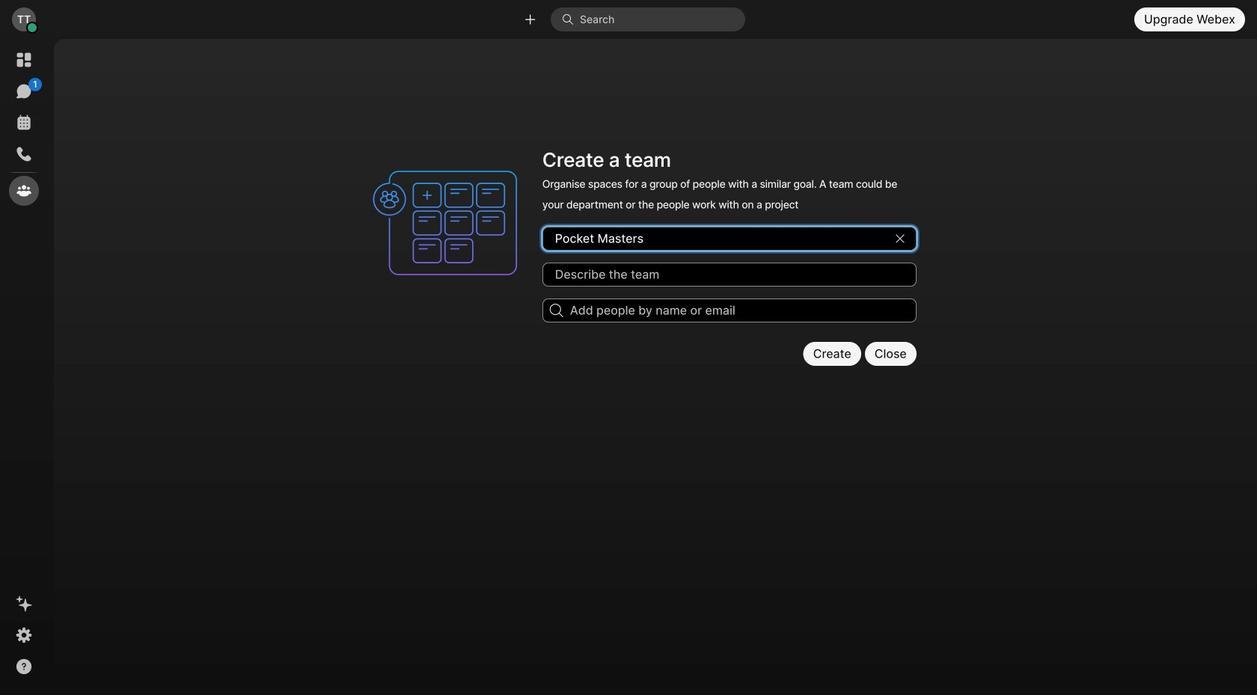 Task type: describe. For each thing, give the bounding box(es) containing it.
search_18 image
[[550, 304, 563, 317]]

webex tab list
[[9, 45, 42, 206]]

Describe the team text field
[[542, 263, 917, 286]]

create a team image
[[366, 144, 533, 302]]



Task type: locate. For each thing, give the bounding box(es) containing it.
Add people by name or email text field
[[542, 298, 917, 322]]

Name the team (required) text field
[[542, 227, 917, 251]]

navigation
[[0, 39, 48, 695]]



Task type: vqa. For each thing, say whether or not it's contained in the screenshot.
navigation
yes



